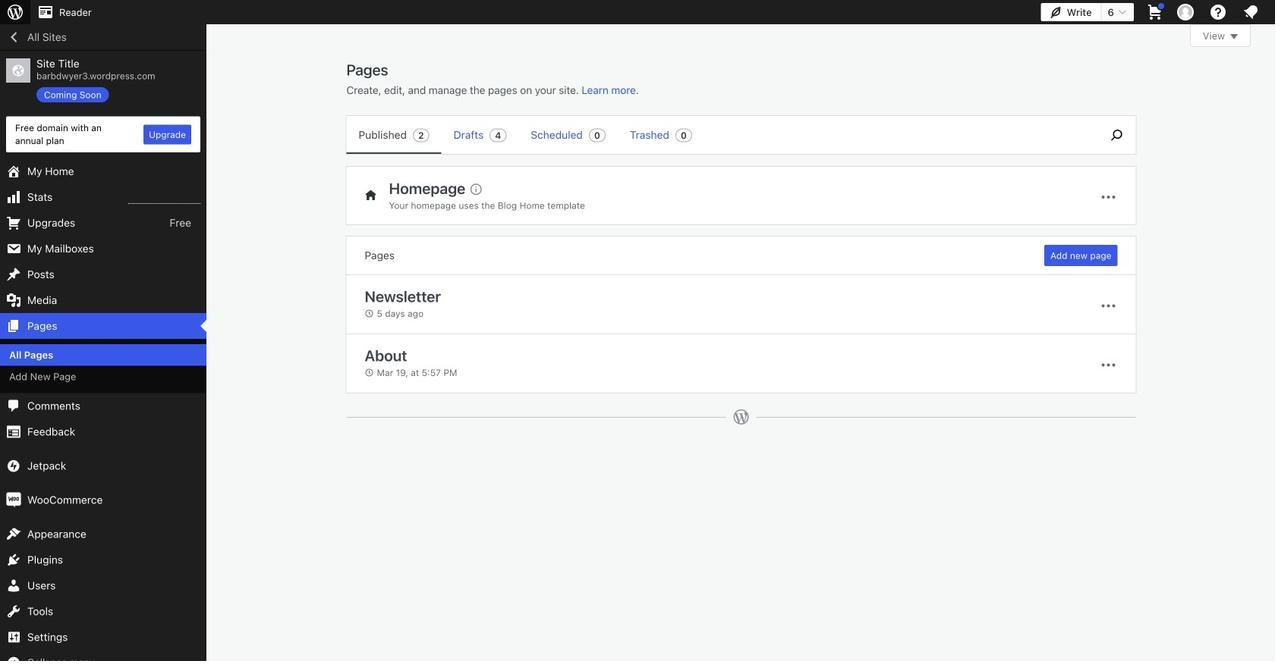 Task type: locate. For each thing, give the bounding box(es) containing it.
img image
[[6, 459, 21, 474], [6, 493, 21, 508]]

manage your sites image
[[6, 3, 24, 21]]

highest hourly views 0 image
[[128, 194, 200, 204]]

toggle menu image
[[1100, 188, 1118, 206], [1100, 297, 1118, 315], [1100, 356, 1118, 375]]

2 vertical spatial toggle menu image
[[1100, 356, 1118, 375]]

1 vertical spatial toggle menu image
[[1100, 297, 1118, 315]]

None search field
[[1098, 116, 1136, 154]]

0 vertical spatial toggle menu image
[[1100, 188, 1118, 206]]

open search image
[[1098, 126, 1136, 144]]

main content
[[347, 24, 1251, 441]]

0 vertical spatial img image
[[6, 459, 21, 474]]

3 toggle menu image from the top
[[1100, 356, 1118, 375]]

closed image
[[1231, 34, 1238, 39]]

1 img image from the top
[[6, 459, 21, 474]]

1 vertical spatial img image
[[6, 493, 21, 508]]

2 img image from the top
[[6, 493, 21, 508]]

more information image
[[469, 182, 482, 196]]

menu
[[347, 116, 1090, 154]]



Task type: vqa. For each thing, say whether or not it's contained in the screenshot.
WooCommerce's img
no



Task type: describe. For each thing, give the bounding box(es) containing it.
help image
[[1209, 3, 1227, 21]]

1 toggle menu image from the top
[[1100, 188, 1118, 206]]

manage your notifications image
[[1242, 3, 1260, 21]]

my profile image
[[1177, 4, 1194, 20]]

2 toggle menu image from the top
[[1100, 297, 1118, 315]]

my shopping cart image
[[1146, 3, 1164, 21]]



